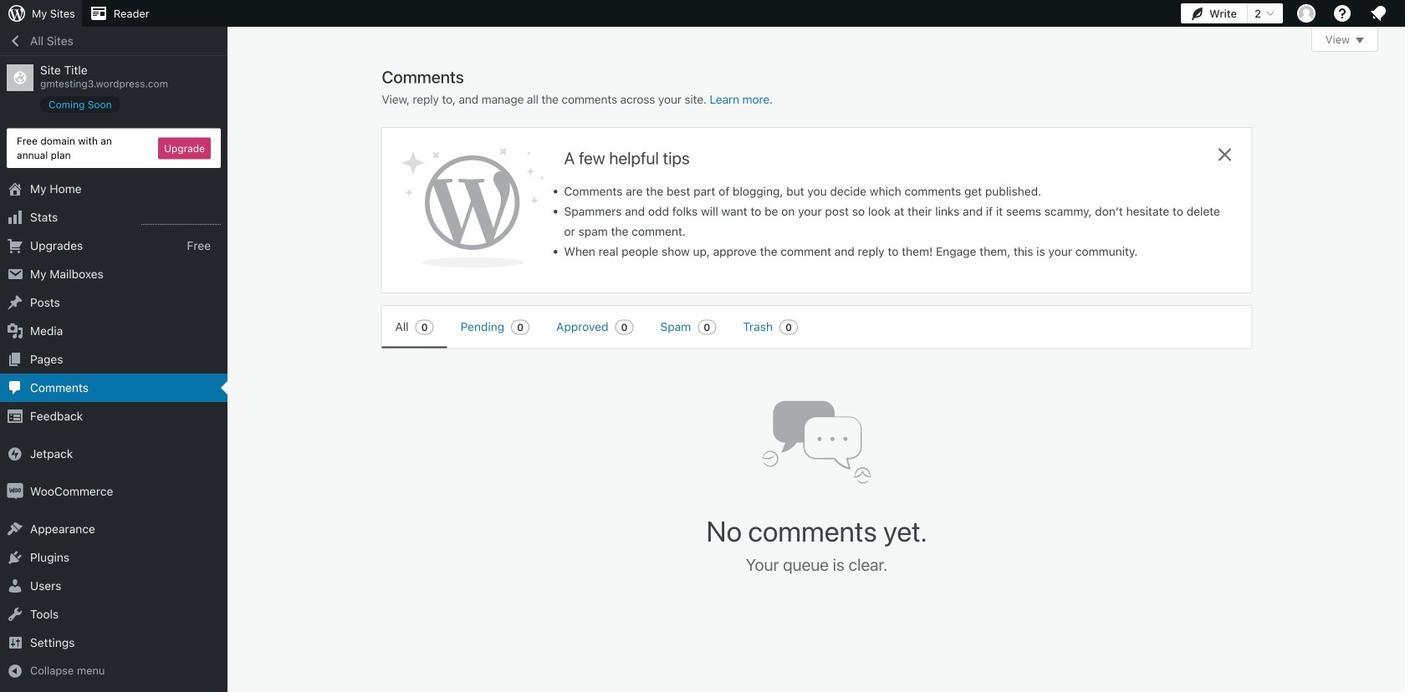 Task type: describe. For each thing, give the bounding box(es) containing it.
help image
[[1333, 3, 1353, 23]]

my profile image
[[1298, 4, 1316, 23]]

manage your notifications image
[[1369, 3, 1389, 23]]

2 img image from the top
[[7, 484, 23, 500]]



Task type: locate. For each thing, give the bounding box(es) containing it.
main content
[[382, 27, 1379, 611]]

menu
[[382, 306, 1225, 348]]

wordpress logo image
[[402, 148, 544, 268]]

img image
[[7, 446, 23, 463], [7, 484, 23, 500]]

dismiss tips image
[[1215, 145, 1235, 165]]

1 img image from the top
[[7, 446, 23, 463]]

0 vertical spatial img image
[[7, 446, 23, 463]]

closed image
[[1356, 38, 1364, 44]]

highest hourly views 0 image
[[141, 214, 221, 225]]

1 vertical spatial img image
[[7, 484, 23, 500]]



Task type: vqa. For each thing, say whether or not it's contained in the screenshot.
second img
yes



